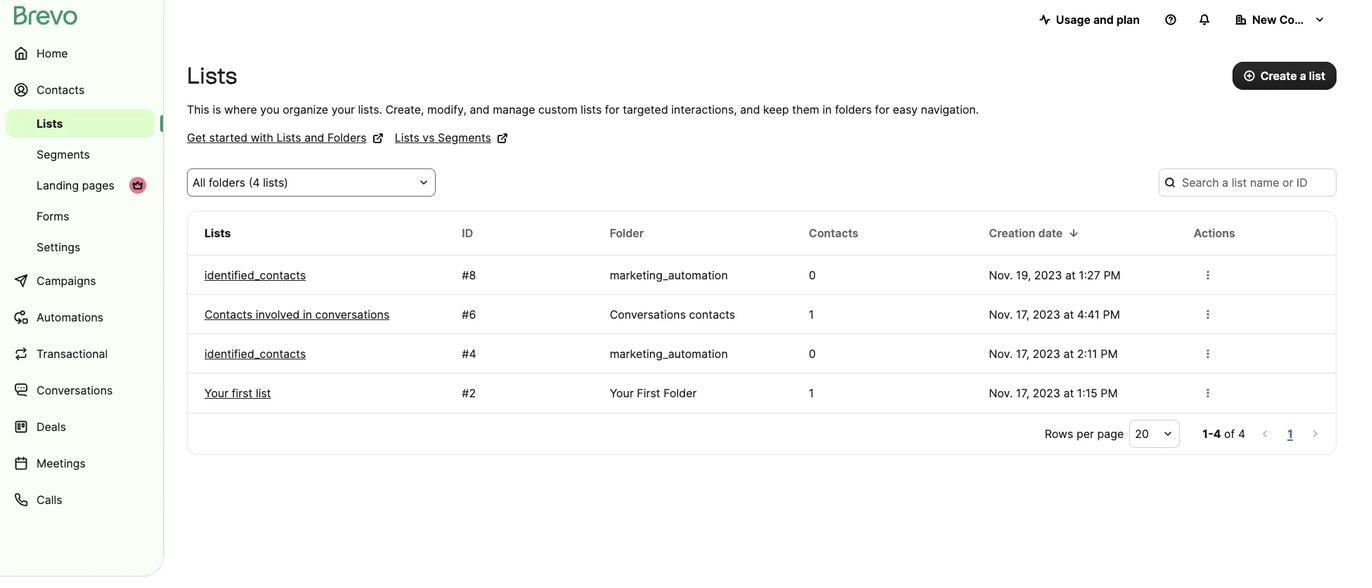 Task type: vqa. For each thing, say whether or not it's contained in the screenshot.


Task type: describe. For each thing, give the bounding box(es) containing it.
creation
[[989, 226, 1036, 240]]

nov. 19, 2023 at 1:27 pm
[[989, 268, 1121, 282]]

all folders (4 lists)
[[193, 176, 288, 190]]

navigation.
[[921, 103, 979, 117]]

pm for nov. 17, 2023 at 2:11 pm
[[1101, 347, 1118, 361]]

# for 8
[[462, 268, 469, 282]]

transactional link
[[6, 337, 155, 371]]

new company
[[1252, 13, 1331, 27]]

company
[[1280, 13, 1331, 27]]

identified_contacts link for # 8
[[205, 267, 428, 284]]

2
[[469, 387, 476, 401]]

automations
[[37, 311, 103, 325]]

nov. for nov. 17, 2023 at 1:15 pm
[[989, 387, 1013, 401]]

your for your first folder
[[610, 387, 634, 401]]

nov. 17, 2023 at 2:11 pm
[[989, 347, 1118, 361]]

conversations contacts
[[610, 307, 735, 322]]

create a list
[[1261, 69, 1325, 83]]

list for your first list
[[256, 387, 271, 401]]

settings
[[37, 240, 80, 254]]

landing
[[37, 179, 79, 193]]

0 horizontal spatial in
[[303, 307, 312, 322]]

left___rvooi image
[[132, 180, 143, 191]]

(4
[[249, 176, 260, 190]]

easy
[[893, 103, 918, 117]]

them
[[792, 103, 819, 117]]

4:41
[[1077, 307, 1100, 322]]

deals
[[37, 420, 66, 434]]

nov. for nov. 17, 2023 at 2:11 pm
[[989, 347, 1013, 361]]

2 horizontal spatial contacts
[[809, 226, 859, 240]]

forms link
[[6, 202, 155, 231]]

and right modify,
[[470, 103, 490, 117]]

deals link
[[6, 410, 155, 444]]

0 vertical spatial contacts
[[37, 83, 85, 97]]

where
[[224, 103, 257, 117]]

list for create a list
[[1309, 69, 1325, 83]]

started
[[209, 131, 248, 145]]

lists vs segments
[[395, 131, 491, 145]]

this
[[187, 103, 209, 117]]

with
[[251, 131, 273, 145]]

vs
[[423, 131, 435, 145]]

new
[[1252, 13, 1277, 27]]

lists down all
[[205, 226, 231, 240]]

you
[[260, 103, 280, 117]]

create a list button
[[1232, 62, 1337, 90]]

get started with lists and folders
[[187, 131, 367, 145]]

forms
[[37, 209, 69, 223]]

landing pages link
[[6, 171, 155, 200]]

6
[[469, 307, 476, 322]]

interactions,
[[671, 103, 737, 117]]

folders
[[327, 131, 367, 145]]

# for 6
[[462, 307, 469, 322]]

modify,
[[427, 103, 467, 117]]

custom
[[538, 103, 578, 117]]

home
[[37, 46, 68, 60]]

and left keep on the top
[[740, 103, 760, 117]]

landing pages
[[37, 179, 115, 193]]

involved
[[256, 307, 300, 322]]

pm for nov. 19, 2023 at 1:27 pm
[[1104, 268, 1121, 282]]

lists)
[[263, 176, 288, 190]]

settings link
[[6, 233, 155, 261]]

your for your first list
[[205, 387, 229, 401]]

calls
[[37, 493, 62, 507]]

2 for from the left
[[875, 103, 890, 117]]

lists
[[581, 103, 602, 117]]

at for 1:15
[[1064, 387, 1074, 401]]

segments inside lists vs segments link
[[438, 131, 491, 145]]

# for 2
[[462, 387, 469, 401]]

your first list link
[[205, 385, 428, 402]]

1-4 of 4
[[1203, 427, 1245, 441]]

4 for 1-
[[1214, 427, 1221, 441]]

contacts involved in conversations
[[205, 307, 390, 322]]

none field inside all folders (4 lists) popup button
[[193, 174, 413, 191]]

plan
[[1117, 13, 1140, 27]]

1 horizontal spatial folders
[[835, 103, 872, 117]]

of
[[1224, 427, 1235, 441]]

new company button
[[1224, 6, 1337, 34]]

conversations for conversations contacts
[[610, 307, 686, 322]]

all folders (4 lists) button
[[187, 169, 436, 197]]

1:15
[[1077, 387, 1098, 401]]

1:27
[[1079, 268, 1101, 282]]

1 inside button
[[1288, 427, 1293, 441]]

usage and plan
[[1056, 13, 1140, 27]]

1 for your first folder
[[809, 387, 814, 401]]

is
[[213, 103, 221, 117]]

lists left vs
[[395, 131, 419, 145]]

all
[[193, 176, 206, 190]]

per
[[1077, 427, 1094, 441]]

0 horizontal spatial folder
[[610, 226, 644, 240]]

first
[[637, 387, 660, 401]]



Task type: locate. For each thing, give the bounding box(es) containing it.
2 # from the top
[[462, 307, 469, 322]]

4 for #
[[469, 347, 476, 361]]

1 button
[[1285, 424, 1296, 444]]

segments inside segments 'link'
[[37, 148, 90, 162]]

list
[[1309, 69, 1325, 83], [256, 387, 271, 401]]

first
[[232, 387, 253, 401]]

1 horizontal spatial segments
[[438, 131, 491, 145]]

1 marketing_automation from the top
[[610, 268, 728, 282]]

4 # from the top
[[462, 387, 469, 401]]

page
[[1097, 427, 1124, 441]]

20
[[1135, 427, 1149, 441]]

# down # 8
[[462, 307, 469, 322]]

pm right 1:15
[[1101, 387, 1118, 401]]

1 identified_contacts from the top
[[205, 268, 306, 282]]

lists up segments 'link'
[[37, 117, 63, 131]]

#
[[462, 268, 469, 282], [462, 307, 469, 322], [462, 347, 469, 361], [462, 387, 469, 401]]

conversations for conversations
[[37, 384, 113, 398]]

in right involved
[[303, 307, 312, 322]]

folders left (4
[[209, 176, 245, 190]]

2023 right 19,
[[1034, 268, 1062, 282]]

conversations left contacts
[[610, 307, 686, 322]]

pages
[[82, 179, 115, 193]]

4 down 6 at left bottom
[[469, 347, 476, 361]]

4 left of
[[1214, 427, 1221, 441]]

a
[[1300, 69, 1306, 83]]

and
[[1093, 13, 1114, 27], [470, 103, 490, 117], [740, 103, 760, 117], [304, 131, 324, 145]]

2023 for 1:27
[[1034, 268, 1062, 282]]

0 vertical spatial list
[[1309, 69, 1325, 83]]

lists right with
[[277, 131, 301, 145]]

0 vertical spatial folders
[[835, 103, 872, 117]]

identified_contacts link down contacts involved in conversations link
[[205, 345, 428, 362]]

home link
[[6, 37, 155, 70]]

1 vertical spatial contacts
[[809, 226, 859, 240]]

0 horizontal spatial folders
[[209, 176, 245, 190]]

lists
[[187, 63, 237, 89], [37, 117, 63, 131], [277, 131, 301, 145], [395, 131, 419, 145], [205, 226, 231, 240]]

1 horizontal spatial list
[[1309, 69, 1325, 83]]

this is where you organize your lists. create, modify, and manage custom lists for targeted interactions, and keep them in folders for easy navigation.
[[187, 103, 979, 117]]

nov. for nov. 17, 2023 at 4:41 pm
[[989, 307, 1013, 322]]

conversations
[[315, 307, 390, 322]]

1 horizontal spatial folder
[[664, 387, 697, 401]]

folders
[[835, 103, 872, 117], [209, 176, 245, 190]]

# 4
[[462, 347, 476, 361]]

2023 down nov. 17, 2023 at 2:11 pm
[[1033, 387, 1060, 401]]

0 vertical spatial folder
[[610, 226, 644, 240]]

# up # 6 at the bottom of the page
[[462, 268, 469, 282]]

1 vertical spatial segments
[[37, 148, 90, 162]]

folders inside all folders (4 lists) popup button
[[209, 176, 245, 190]]

for left easy
[[875, 103, 890, 117]]

identified_contacts for # 8
[[205, 268, 306, 282]]

pm for nov. 17, 2023 at 1:15 pm
[[1101, 387, 1118, 401]]

1 horizontal spatial in
[[823, 103, 832, 117]]

0 vertical spatial segments
[[438, 131, 491, 145]]

1 horizontal spatial your
[[610, 387, 634, 401]]

automations link
[[6, 301, 155, 335]]

1 # from the top
[[462, 268, 469, 282]]

nov. 17, 2023 at 4:41 pm
[[989, 307, 1120, 322]]

identified_contacts up involved
[[205, 268, 306, 282]]

list right 'a'
[[1309, 69, 1325, 83]]

your
[[331, 103, 355, 117]]

lists vs segments link
[[395, 129, 508, 146]]

2 marketing_automation from the top
[[610, 347, 728, 361]]

8
[[469, 268, 476, 282]]

conversations
[[610, 307, 686, 322], [37, 384, 113, 398]]

pm right 2:11
[[1101, 347, 1118, 361]]

nov.
[[989, 268, 1013, 282], [989, 307, 1013, 322], [989, 347, 1013, 361], [989, 387, 1013, 401]]

0 vertical spatial 0
[[809, 268, 816, 282]]

for right lists
[[605, 103, 620, 117]]

20 button
[[1130, 420, 1180, 448]]

list right 'first'
[[256, 387, 271, 401]]

your first folder
[[610, 387, 697, 401]]

1 nov. from the top
[[989, 268, 1013, 282]]

keep
[[763, 103, 789, 117]]

segments down modify,
[[438, 131, 491, 145]]

identified_contacts link up contacts involved in conversations link
[[205, 267, 428, 284]]

1 for from the left
[[605, 103, 620, 117]]

1 vertical spatial conversations
[[37, 384, 113, 398]]

1 horizontal spatial 4
[[1214, 427, 1221, 441]]

and left plan
[[1093, 13, 1114, 27]]

at for 4:41
[[1064, 307, 1074, 322]]

conversations down transactional
[[37, 384, 113, 398]]

17, for nov. 17, 2023 at 1:15 pm
[[1016, 387, 1030, 401]]

3 17, from the top
[[1016, 387, 1030, 401]]

1 0 from the top
[[809, 268, 816, 282]]

1-
[[1203, 427, 1214, 441]]

your first list
[[205, 387, 271, 401]]

lists link
[[6, 110, 155, 138]]

identified_contacts
[[205, 268, 306, 282], [205, 347, 306, 361]]

# 8
[[462, 268, 476, 282]]

get
[[187, 131, 206, 145]]

0 vertical spatial 1
[[809, 307, 814, 322]]

identified_contacts link for # 4
[[205, 345, 428, 362]]

4 right of
[[1238, 427, 1245, 441]]

id
[[462, 226, 473, 240]]

0 for nov. 19, 2023 at 1:27 pm
[[809, 268, 816, 282]]

contacts
[[689, 307, 735, 322]]

transactional
[[37, 347, 108, 361]]

list inside button
[[1309, 69, 1325, 83]]

# down # 6 at the bottom of the page
[[462, 347, 469, 361]]

0 vertical spatial marketing_automation
[[610, 268, 728, 282]]

3 nov. from the top
[[989, 347, 1013, 361]]

1 your from the left
[[205, 387, 229, 401]]

0 horizontal spatial list
[[256, 387, 271, 401]]

3 # from the top
[[462, 347, 469, 361]]

nov. up nov. 17, 2023 at 2:11 pm
[[989, 307, 1013, 322]]

calls link
[[6, 484, 155, 517]]

nov. up nov. 17, 2023 at 1:15 pm
[[989, 347, 1013, 361]]

2023 up nov. 17, 2023 at 2:11 pm
[[1033, 307, 1060, 322]]

marketing_automation up conversations contacts
[[610, 268, 728, 282]]

2 0 from the top
[[809, 347, 816, 361]]

for
[[605, 103, 620, 117], [875, 103, 890, 117]]

identified_contacts link
[[205, 267, 428, 284], [205, 345, 428, 362]]

Search a list name or ID search field
[[1159, 169, 1337, 197]]

1 horizontal spatial for
[[875, 103, 890, 117]]

4 nov. from the top
[[989, 387, 1013, 401]]

17,
[[1016, 307, 1030, 322], [1016, 347, 1030, 361], [1016, 387, 1030, 401]]

2023
[[1034, 268, 1062, 282], [1033, 307, 1060, 322], [1033, 347, 1060, 361], [1033, 387, 1060, 401]]

2 identified_contacts from the top
[[205, 347, 306, 361]]

campaigns link
[[6, 264, 155, 298]]

2023 down nov. 17, 2023 at 4:41 pm
[[1033, 347, 1060, 361]]

meetings link
[[6, 447, 155, 481]]

# 2
[[462, 387, 476, 401]]

create,
[[385, 103, 424, 117]]

campaigns
[[37, 274, 96, 288]]

2:11
[[1077, 347, 1098, 361]]

2 vertical spatial contacts
[[205, 307, 253, 322]]

nov. for nov. 19, 2023 at 1:27 pm
[[989, 268, 1013, 282]]

lists up is
[[187, 63, 237, 89]]

pm right the "4:41"
[[1103, 307, 1120, 322]]

1 vertical spatial list
[[256, 387, 271, 401]]

rows per page
[[1045, 427, 1124, 441]]

0 horizontal spatial conversations
[[37, 384, 113, 398]]

1 17, from the top
[[1016, 307, 1030, 322]]

1 vertical spatial in
[[303, 307, 312, 322]]

0 vertical spatial in
[[823, 103, 832, 117]]

at left 1:15
[[1064, 387, 1074, 401]]

0 horizontal spatial your
[[205, 387, 229, 401]]

1
[[809, 307, 814, 322], [809, 387, 814, 401], [1288, 427, 1293, 441]]

at for 1:27
[[1065, 268, 1076, 282]]

0 horizontal spatial for
[[605, 103, 620, 117]]

marketing_automation down conversations contacts
[[610, 347, 728, 361]]

nov. 17, 2023 at 1:15 pm
[[989, 387, 1118, 401]]

0 horizontal spatial segments
[[37, 148, 90, 162]]

2 your from the left
[[610, 387, 634, 401]]

2 nov. from the top
[[989, 307, 1013, 322]]

1 vertical spatial folder
[[664, 387, 697, 401]]

nov. down nov. 17, 2023 at 2:11 pm
[[989, 387, 1013, 401]]

manage
[[493, 103, 535, 117]]

segments up "landing"
[[37, 148, 90, 162]]

conversations link
[[6, 374, 155, 408]]

2 identified_contacts link from the top
[[205, 345, 428, 362]]

identified_contacts for # 4
[[205, 347, 306, 361]]

1 vertical spatial 1
[[809, 387, 814, 401]]

1 vertical spatial identified_contacts
[[205, 347, 306, 361]]

1 vertical spatial folders
[[209, 176, 245, 190]]

0 vertical spatial conversations
[[610, 307, 686, 322]]

1 vertical spatial 17,
[[1016, 347, 1030, 361]]

# for 4
[[462, 347, 469, 361]]

usage and plan button
[[1028, 6, 1151, 34]]

0 vertical spatial 17,
[[1016, 307, 1030, 322]]

17, for nov. 17, 2023 at 2:11 pm
[[1016, 347, 1030, 361]]

1 vertical spatial 0
[[809, 347, 816, 361]]

2023 for 2:11
[[1033, 347, 1060, 361]]

at for 2:11
[[1064, 347, 1074, 361]]

rows
[[1045, 427, 1074, 441]]

and down organize
[[304, 131, 324, 145]]

1 horizontal spatial conversations
[[610, 307, 686, 322]]

1 vertical spatial identified_contacts link
[[205, 345, 428, 362]]

# 6
[[462, 307, 476, 322]]

None field
[[193, 174, 413, 191]]

0 vertical spatial identified_contacts
[[205, 268, 306, 282]]

lists.
[[358, 103, 382, 117]]

your left first
[[610, 387, 634, 401]]

1 vertical spatial marketing_automation
[[610, 347, 728, 361]]

0 vertical spatial identified_contacts link
[[205, 267, 428, 284]]

targeted
[[623, 103, 668, 117]]

segments link
[[6, 141, 155, 169]]

at left the "4:41"
[[1064, 307, 1074, 322]]

17, for nov. 17, 2023 at 4:41 pm
[[1016, 307, 1030, 322]]

in right them on the right of the page
[[823, 103, 832, 117]]

actions
[[1194, 226, 1235, 240]]

2023 for 4:41
[[1033, 307, 1060, 322]]

segments
[[438, 131, 491, 145], [37, 148, 90, 162]]

2023 for 1:15
[[1033, 387, 1060, 401]]

your
[[205, 387, 229, 401], [610, 387, 634, 401]]

0 horizontal spatial 4
[[469, 347, 476, 361]]

0 horizontal spatial contacts
[[37, 83, 85, 97]]

marketing_automation for # 4
[[610, 347, 728, 361]]

create
[[1261, 69, 1297, 83]]

0 for nov. 17, 2023 at 2:11 pm
[[809, 347, 816, 361]]

organize
[[283, 103, 328, 117]]

# down # 4
[[462, 387, 469, 401]]

usage
[[1056, 13, 1091, 27]]

pm right 1:27
[[1104, 268, 1121, 282]]

at left 2:11
[[1064, 347, 1074, 361]]

2 horizontal spatial 4
[[1238, 427, 1245, 441]]

19,
[[1016, 268, 1031, 282]]

17, down 19,
[[1016, 307, 1030, 322]]

2 vertical spatial 17,
[[1016, 387, 1030, 401]]

1 identified_contacts link from the top
[[205, 267, 428, 284]]

identified_contacts up 'first'
[[205, 347, 306, 361]]

2 vertical spatial 1
[[1288, 427, 1293, 441]]

your left 'first'
[[205, 387, 229, 401]]

2 17, from the top
[[1016, 347, 1030, 361]]

pm for nov. 17, 2023 at 4:41 pm
[[1103, 307, 1120, 322]]

folders right them on the right of the page
[[835, 103, 872, 117]]

and inside button
[[1093, 13, 1114, 27]]

marketing_automation for # 8
[[610, 268, 728, 282]]

1 horizontal spatial contacts
[[205, 307, 253, 322]]

17, up nov. 17, 2023 at 1:15 pm
[[1016, 347, 1030, 361]]

nov. left 19,
[[989, 268, 1013, 282]]

at
[[1065, 268, 1076, 282], [1064, 307, 1074, 322], [1064, 347, 1074, 361], [1064, 387, 1074, 401]]

1 for conversations contacts
[[809, 307, 814, 322]]

at left 1:27
[[1065, 268, 1076, 282]]

17, down nov. 17, 2023 at 2:11 pm
[[1016, 387, 1030, 401]]



